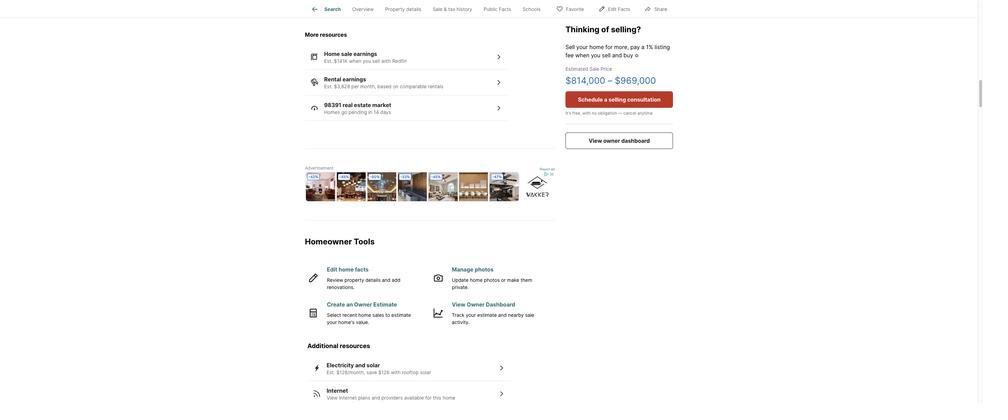 Task type: locate. For each thing, give the bounding box(es) containing it.
1 horizontal spatial estimate
[[477, 312, 497, 318]]

1 vertical spatial photos
[[484, 277, 500, 283]]

1 horizontal spatial edit
[[608, 6, 617, 12]]

1 owner from the left
[[354, 301, 372, 308]]

0 vertical spatial sale
[[433, 6, 442, 12]]

home inside select recent home sales to estimate your home's value.
[[358, 312, 371, 318]]

0 vertical spatial with
[[381, 58, 391, 64]]

and inside electricity and solar est. $128/month, save                  $126 with rooftop solar
[[355, 362, 365, 369]]

0 horizontal spatial your
[[327, 319, 337, 325]]

and up $128/month,
[[355, 362, 365, 369]]

est. down rental
[[324, 84, 333, 89]]

update home photos or make them private.
[[452, 277, 532, 290]]

manage
[[452, 266, 473, 273]]

0 horizontal spatial view
[[327, 395, 338, 401]]

1 vertical spatial internet
[[339, 395, 357, 401]]

sale up $141k on the left
[[341, 50, 352, 57]]

resources for more resources
[[320, 31, 347, 38]]

0 horizontal spatial owner
[[354, 301, 372, 308]]

0 horizontal spatial a
[[604, 96, 607, 103]]

for left this
[[425, 395, 432, 401]]

your down select
[[327, 319, 337, 325]]

1 horizontal spatial sale
[[590, 66, 599, 72]]

2 horizontal spatial your
[[576, 44, 588, 50]]

est. inside home sale earnings est. $141k when you sell with redfin
[[324, 58, 333, 64]]

1 vertical spatial details
[[365, 277, 381, 283]]

facts for edit facts
[[618, 6, 630, 12]]

0 vertical spatial internet
[[327, 387, 348, 394]]

1 vertical spatial for
[[425, 395, 432, 401]]

earnings inside rental earnings est. $3,828 per month, based on comparable rentals
[[342, 76, 366, 83]]

details inside review property details and add renovations.
[[365, 277, 381, 283]]

details inside tab
[[406, 6, 421, 12]]

0 horizontal spatial sale
[[341, 50, 352, 57]]

internet left plans on the bottom of the page
[[339, 395, 357, 401]]

you up month,
[[363, 58, 371, 64]]

a
[[641, 44, 645, 50], [604, 96, 607, 103]]

a left 'selling'
[[604, 96, 607, 103]]

1 horizontal spatial sell
[[602, 52, 611, 59]]

estimate
[[391, 312, 411, 318], [477, 312, 497, 318]]

edit for edit facts
[[608, 6, 617, 12]]

schedule a selling consultation button
[[566, 91, 673, 108]]

98391
[[324, 102, 341, 108]]

0 vertical spatial edit
[[608, 6, 617, 12]]

schedule
[[578, 96, 603, 103]]

1 vertical spatial with
[[582, 111, 591, 116]]

0 horizontal spatial sell
[[372, 58, 380, 64]]

0 vertical spatial for
[[605, 44, 613, 50]]

when right $141k on the left
[[349, 58, 361, 64]]

sale right nearby
[[525, 312, 534, 318]]

property
[[385, 6, 405, 12]]

go
[[341, 109, 347, 115]]

home up value.
[[358, 312, 371, 318]]

0 horizontal spatial facts
[[499, 6, 511, 12]]

1 vertical spatial est.
[[324, 84, 333, 89]]

sale inside home sale earnings est. $141k when you sell with redfin
[[341, 50, 352, 57]]

with inside electricity and solar est. $128/month, save                  $126 with rooftop solar
[[391, 369, 401, 375]]

1 vertical spatial sale
[[525, 312, 534, 318]]

with left redfin
[[381, 58, 391, 64]]

facts right public
[[499, 6, 511, 12]]

facts inside public facts tab
[[499, 6, 511, 12]]

0 vertical spatial solar
[[367, 362, 380, 369]]

0 vertical spatial your
[[576, 44, 588, 50]]

buy
[[623, 52, 633, 59]]

1 horizontal spatial you
[[591, 52, 600, 59]]

with inside home sale earnings est. $141k when you sell with redfin
[[381, 58, 391, 64]]

facts up selling?
[[618, 6, 630, 12]]

1 vertical spatial resources
[[340, 342, 370, 350]]

and down more, on the right top
[[612, 52, 622, 59]]

your up activity.
[[466, 312, 476, 318]]

for
[[605, 44, 613, 50], [425, 395, 432, 401]]

home inside the sell your home for more, pay a 1% listing fee when you sell and buy
[[589, 44, 604, 50]]

view for view owner dashboard
[[589, 137, 602, 144]]

0 horizontal spatial for
[[425, 395, 432, 401]]

sale left &
[[433, 6, 442, 12]]

1 vertical spatial your
[[466, 312, 476, 318]]

solar right rooftop
[[420, 369, 431, 375]]

selling?
[[611, 25, 641, 34]]

1 horizontal spatial owner
[[467, 301, 485, 308]]

a left 1%
[[641, 44, 645, 50]]

dashboard
[[486, 301, 515, 308]]

1 horizontal spatial facts
[[618, 6, 630, 12]]

estimate right to
[[391, 312, 411, 318]]

sell
[[602, 52, 611, 59], [372, 58, 380, 64]]

and right plans on the bottom of the page
[[372, 395, 380, 401]]

photos left or
[[484, 277, 500, 283]]

edit up the review
[[327, 266, 337, 273]]

0 horizontal spatial edit
[[327, 266, 337, 273]]

details right property
[[406, 6, 421, 12]]

more resources
[[305, 31, 347, 38]]

estate
[[354, 102, 371, 108]]

consultation
[[627, 96, 661, 103]]

edit home facts link
[[327, 266, 369, 273]]

estimate down view owner dashboard link
[[477, 312, 497, 318]]

sell up price
[[602, 52, 611, 59]]

owner right an
[[354, 301, 372, 308]]

sale inside tab
[[433, 6, 442, 12]]

1 horizontal spatial sale
[[525, 312, 534, 318]]

history
[[457, 6, 472, 12]]

view
[[589, 137, 602, 144], [452, 301, 465, 308], [327, 395, 338, 401]]

98391 real estate market homes go pending in 14 days
[[324, 102, 391, 115]]

1 horizontal spatial when
[[575, 52, 589, 59]]

1 vertical spatial sale
[[590, 66, 599, 72]]

pending
[[349, 109, 367, 115]]

dashboard
[[621, 137, 650, 144]]

home down thinking of selling?
[[589, 44, 604, 50]]

your inside track your estimate and nearby sale activity.
[[466, 312, 476, 318]]

search
[[324, 6, 341, 12]]

sell up rental earnings est. $3,828 per month, based on comparable rentals
[[372, 58, 380, 64]]

view down $128/month,
[[327, 395, 338, 401]]

and left add
[[382, 277, 390, 283]]

internet down $128/month,
[[327, 387, 348, 394]]

and inside the sell your home for more, pay a 1% listing fee when you sell and buy
[[612, 52, 622, 59]]

more
[[305, 31, 319, 38]]

0 horizontal spatial when
[[349, 58, 361, 64]]

sell
[[566, 44, 575, 50]]

0 horizontal spatial solar
[[367, 362, 380, 369]]

when right fee
[[575, 52, 589, 59]]

a inside the sell your home for more, pay a 1% listing fee when you sell and buy
[[641, 44, 645, 50]]

2 estimate from the left
[[477, 312, 497, 318]]

resources up electricity
[[340, 342, 370, 350]]

earnings up per
[[342, 76, 366, 83]]

0 vertical spatial a
[[641, 44, 645, 50]]

2 horizontal spatial view
[[589, 137, 602, 144]]

owner up track your estimate and nearby sale activity.
[[467, 301, 485, 308]]

property details
[[385, 6, 421, 12]]

overview tab
[[347, 1, 379, 18]]

solar up save
[[367, 362, 380, 369]]

0 vertical spatial earnings
[[354, 50, 377, 57]]

1 horizontal spatial your
[[466, 312, 476, 318]]

edit up of
[[608, 6, 617, 12]]

est. down home
[[324, 58, 333, 64]]

est. inside rental earnings est. $3,828 per month, based on comparable rentals
[[324, 84, 333, 89]]

est. inside electricity and solar est. $128/month, save                  $126 with rooftop solar
[[327, 369, 335, 375]]

edit inside button
[[608, 6, 617, 12]]

0 vertical spatial resources
[[320, 31, 347, 38]]

0 horizontal spatial you
[[363, 58, 371, 64]]

2 vertical spatial view
[[327, 395, 338, 401]]

save
[[366, 369, 377, 375]]

photos inside update home photos or make them private.
[[484, 277, 500, 283]]

search link
[[311, 5, 341, 13]]

with left no on the top of the page
[[582, 111, 591, 116]]

for left more, on the right top
[[605, 44, 613, 50]]

no
[[592, 111, 597, 116]]

recent
[[342, 312, 357, 318]]

&
[[444, 6, 447, 12]]

est. down electricity
[[327, 369, 335, 375]]

0 vertical spatial details
[[406, 6, 421, 12]]

1 horizontal spatial view
[[452, 301, 465, 308]]

0 vertical spatial view
[[589, 137, 602, 144]]

obligation
[[598, 111, 617, 116]]

review property details and add renovations.
[[327, 277, 400, 290]]

select recent home sales to estimate your home's value.
[[327, 312, 411, 325]]

2 vertical spatial with
[[391, 369, 401, 375]]

pay
[[630, 44, 640, 50]]

resources
[[320, 31, 347, 38], [340, 342, 370, 350]]

and down the dashboard
[[498, 312, 507, 318]]

1 vertical spatial a
[[604, 96, 607, 103]]

tab list
[[305, 0, 552, 18]]

sale
[[433, 6, 442, 12], [590, 66, 599, 72]]

home right this
[[443, 395, 455, 401]]

edit home facts
[[327, 266, 369, 273]]

free,
[[572, 111, 581, 116]]

2 vertical spatial your
[[327, 319, 337, 325]]

sale left price
[[590, 66, 599, 72]]

tools
[[354, 237, 375, 247]]

make
[[507, 277, 519, 283]]

view for view owner dashboard
[[452, 301, 465, 308]]

sale
[[341, 50, 352, 57], [525, 312, 534, 318]]

1 estimate from the left
[[391, 312, 411, 318]]

you inside the sell your home for more, pay a 1% listing fee when you sell and buy
[[591, 52, 600, 59]]

view up track
[[452, 301, 465, 308]]

1 horizontal spatial details
[[406, 6, 421, 12]]

1 vertical spatial edit
[[327, 266, 337, 273]]

0 horizontal spatial estimate
[[391, 312, 411, 318]]

home down manage photos
[[470, 277, 483, 283]]

internet
[[327, 387, 348, 394], [339, 395, 357, 401]]

1 vertical spatial solar
[[420, 369, 431, 375]]

them
[[521, 277, 532, 283]]

when
[[575, 52, 589, 59], [349, 58, 361, 64]]

schedule a selling consultation
[[578, 96, 661, 103]]

you up estimated sale price $814,000 – $969,000
[[591, 52, 600, 59]]

with right $126
[[391, 369, 401, 375]]

0 vertical spatial sale
[[341, 50, 352, 57]]

facts
[[355, 266, 369, 273]]

photos
[[475, 266, 494, 273], [484, 277, 500, 283]]

2 owner from the left
[[467, 301, 485, 308]]

create an owner estimate
[[327, 301, 397, 308]]

your inside the sell your home for more, pay a 1% listing fee when you sell and buy
[[576, 44, 588, 50]]

facts inside edit facts button
[[618, 6, 630, 12]]

ad region
[[305, 171, 555, 202]]

tab list containing search
[[305, 0, 552, 18]]

0 horizontal spatial sale
[[433, 6, 442, 12]]

0 horizontal spatial details
[[365, 277, 381, 283]]

price
[[601, 66, 612, 72]]

2 vertical spatial est.
[[327, 369, 335, 375]]

your for sell
[[576, 44, 588, 50]]

you
[[591, 52, 600, 59], [363, 58, 371, 64]]

1 vertical spatial view
[[452, 301, 465, 308]]

you inside home sale earnings est. $141k when you sell with redfin
[[363, 58, 371, 64]]

1 horizontal spatial a
[[641, 44, 645, 50]]

edit
[[608, 6, 617, 12], [327, 266, 337, 273]]

home up property in the left of the page
[[339, 266, 354, 273]]

redfin
[[392, 58, 407, 64]]

your
[[576, 44, 588, 50], [466, 312, 476, 318], [327, 319, 337, 325]]

rooftop
[[402, 369, 419, 375]]

1 horizontal spatial for
[[605, 44, 613, 50]]

favorite
[[566, 6, 584, 12]]

est.
[[324, 58, 333, 64], [324, 84, 333, 89], [327, 369, 335, 375]]

view inside button
[[589, 137, 602, 144]]

earnings up month,
[[354, 50, 377, 57]]

it's free, with no obligation — cancel anytime
[[566, 111, 653, 116]]

update
[[452, 277, 469, 283]]

photos up update home photos or make them private.
[[475, 266, 494, 273]]

$814,000
[[566, 75, 605, 86]]

resources up home
[[320, 31, 347, 38]]

for inside the sell your home for more, pay a 1% listing fee when you sell and buy
[[605, 44, 613, 50]]

0 vertical spatial est.
[[324, 58, 333, 64]]

1 vertical spatial earnings
[[342, 76, 366, 83]]

view left owner
[[589, 137, 602, 144]]

edit facts
[[608, 6, 630, 12]]

your right the sell
[[576, 44, 588, 50]]

details down "facts"
[[365, 277, 381, 283]]

1%
[[646, 44, 653, 50]]



Task type: describe. For each thing, give the bounding box(es) containing it.
view owner dashboard button
[[566, 133, 673, 149]]

$126
[[378, 369, 390, 375]]

estimate
[[373, 301, 397, 308]]

thinking of selling?
[[566, 25, 641, 34]]

fee
[[566, 52, 574, 59]]

homes
[[324, 109, 340, 115]]

and inside review property details and add renovations.
[[382, 277, 390, 283]]

rentals
[[428, 84, 443, 89]]

your for track
[[466, 312, 476, 318]]

anytime
[[637, 111, 653, 116]]

–
[[608, 75, 612, 86]]

value.
[[356, 319, 369, 325]]

$3,828
[[334, 84, 350, 89]]

edit for edit home facts
[[327, 266, 337, 273]]

to
[[385, 312, 390, 318]]

per
[[351, 84, 359, 89]]

owner
[[603, 137, 620, 144]]

public facts
[[484, 6, 511, 12]]

facts for public facts
[[499, 6, 511, 12]]

est. for more
[[324, 58, 333, 64]]

view owner dashboard
[[589, 137, 650, 144]]

comparable
[[400, 84, 427, 89]]

create
[[327, 301, 345, 308]]

sell inside the sell your home for more, pay a 1% listing fee when you sell and buy
[[602, 52, 611, 59]]

sale & tax history tab
[[427, 1, 478, 18]]

share
[[654, 6, 667, 12]]

and inside track your estimate and nearby sale activity.
[[498, 312, 507, 318]]

thinking
[[566, 25, 599, 34]]

sell inside home sale earnings est. $141k when you sell with redfin
[[372, 58, 380, 64]]

$969,000
[[615, 75, 656, 86]]

track your estimate and nearby sale activity.
[[452, 312, 534, 325]]

electricity
[[327, 362, 354, 369]]

sell your home for more, pay a 1% listing fee when you sell and buy
[[566, 44, 670, 59]]

listing
[[655, 44, 670, 50]]

home inside update home photos or make them private.
[[470, 277, 483, 283]]

estimated sale price $814,000 – $969,000
[[566, 66, 656, 86]]

view inside internet view internet plans and providers available for this home
[[327, 395, 338, 401]]

schools tab
[[517, 1, 546, 18]]

your inside select recent home sales to estimate your home's value.
[[327, 319, 337, 325]]

based
[[377, 84, 391, 89]]

review
[[327, 277, 343, 283]]

select
[[327, 312, 341, 318]]

advertisement
[[305, 166, 333, 171]]

1 horizontal spatial solar
[[420, 369, 431, 375]]

schools
[[523, 6, 541, 12]]

for inside internet view internet plans and providers available for this home
[[425, 395, 432, 401]]

when inside home sale earnings est. $141k when you sell with redfin
[[349, 58, 361, 64]]

property details tab
[[379, 1, 427, 18]]

est. for additional
[[327, 369, 335, 375]]

report ad button
[[540, 167, 555, 173]]

and inside internet view internet plans and providers available for this home
[[372, 395, 380, 401]]

of
[[601, 25, 609, 34]]

earnings inside home sale earnings est. $141k when you sell with redfin
[[354, 50, 377, 57]]

additional
[[307, 342, 338, 350]]

a inside schedule a selling consultation button
[[604, 96, 607, 103]]

tax
[[448, 6, 455, 12]]

report ad
[[540, 167, 555, 171]]

add
[[392, 277, 400, 283]]

providers
[[381, 395, 403, 401]]

$141k
[[334, 58, 348, 64]]

manage photos
[[452, 266, 494, 273]]

report
[[540, 167, 550, 171]]

plans
[[358, 395, 370, 401]]

rental
[[324, 76, 341, 83]]

favorite button
[[550, 2, 590, 16]]

overview
[[352, 6, 374, 12]]

—
[[618, 111, 622, 116]]

$128/month,
[[336, 369, 365, 375]]

view owner dashboard link
[[452, 301, 515, 308]]

sale inside track your estimate and nearby sale activity.
[[525, 312, 534, 318]]

0 vertical spatial photos
[[475, 266, 494, 273]]

ad
[[551, 167, 555, 171]]

electricity and solar est. $128/month, save                  $126 with rooftop solar
[[327, 362, 431, 375]]

homeowner tools
[[305, 237, 375, 247]]

more,
[[614, 44, 629, 50]]

home's
[[338, 319, 355, 325]]

home
[[324, 50, 340, 57]]

track
[[452, 312, 464, 318]]

nearby
[[508, 312, 524, 318]]

14
[[374, 109, 379, 115]]

home inside internet view internet plans and providers available for this home
[[443, 395, 455, 401]]

when inside the sell your home for more, pay a 1% listing fee when you sell and buy
[[575, 52, 589, 59]]

property
[[345, 277, 364, 283]]

sale inside estimated sale price $814,000 – $969,000
[[590, 66, 599, 72]]

in
[[368, 109, 372, 115]]

real
[[343, 102, 353, 108]]

renovations.
[[327, 284, 355, 290]]

view owner dashboard
[[452, 301, 515, 308]]

share button
[[639, 2, 673, 16]]

cancel
[[623, 111, 636, 116]]

estimate inside track your estimate and nearby sale activity.
[[477, 312, 497, 318]]

on
[[393, 84, 398, 89]]

or
[[501, 277, 506, 283]]

edit facts button
[[593, 2, 636, 16]]

estimate inside select recent home sales to estimate your home's value.
[[391, 312, 411, 318]]

internet view internet plans and providers available for this home
[[327, 387, 455, 401]]

public facts tab
[[478, 1, 517, 18]]

month,
[[360, 84, 376, 89]]

activity.
[[452, 319, 470, 325]]

this
[[433, 395, 441, 401]]

resources for additional resources
[[340, 342, 370, 350]]



Task type: vqa. For each thing, say whether or not it's contained in the screenshot.


